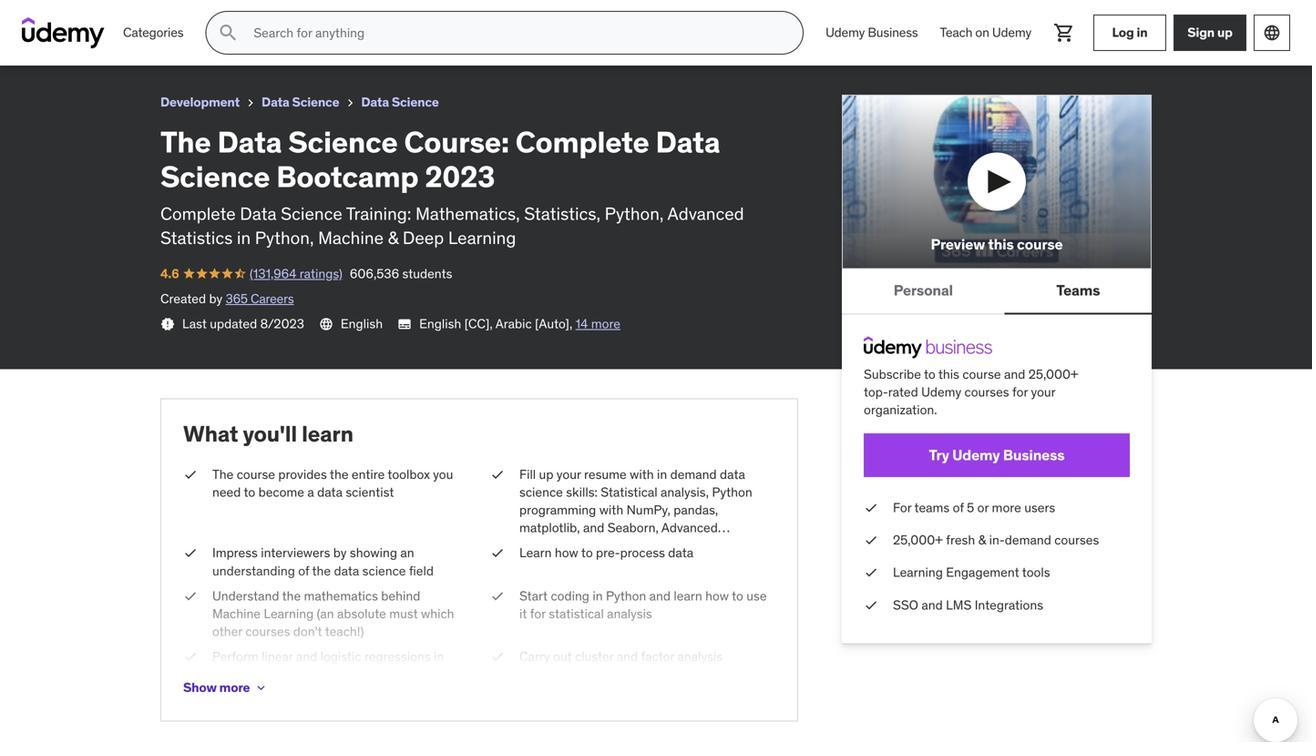 Task type: vqa. For each thing, say whether or not it's contained in the screenshot.
Show more 'button'
yes



Task type: describe. For each thing, give the bounding box(es) containing it.
start
[[519, 588, 548, 605]]

0 horizontal spatial how
[[555, 545, 578, 562]]

machine inside understand the mathematics behind machine learning (an absolute must which other courses don't teach!)
[[212, 606, 261, 622]]

courses inside understand the mathematics behind machine learning (an absolute must which other courses don't teach!)
[[245, 624, 290, 640]]

try udemy business link
[[864, 434, 1130, 478]]

use
[[747, 588, 767, 605]]

data science for second data science 'link'
[[361, 94, 439, 110]]

toolbox
[[388, 466, 430, 483]]

with down statistical
[[599, 502, 623, 519]]

linear
[[262, 649, 293, 665]]

models
[[631, 556, 673, 572]]

created
[[160, 291, 206, 307]]

understand the mathematics behind machine learning (an absolute must which other courses don't teach!)
[[212, 588, 454, 640]]

xsmall image for fill up your resume with in demand data science skills: statistical analysis, python programming with numpy, pandas, matplotlib, and seaborn, advanced statistical analysis, tableau, machine learning with stats models and scikit-learn, deep learning with tensorflow
[[490, 466, 505, 484]]

0 horizontal spatial analysis,
[[578, 538, 626, 554]]

sign up link
[[1174, 15, 1247, 51]]

course language image
[[319, 317, 333, 332]]

science inside fill up your resume with in demand data science skills: statistical analysis, python programming with numpy, pandas, matplotlib, and seaborn, advanced statistical analysis, tableau, machine learning with stats models and scikit-learn, deep learning with tensorflow
[[519, 484, 563, 501]]

xsmall image for 25,000+
[[864, 532, 878, 550]]

teach on udemy link
[[929, 11, 1042, 55]]

teach
[[940, 24, 973, 41]]

machine inside the data science course: complete data science bootcamp 2023 complete data science training: mathematics, statistics, python, advanced statistics in python, machine & deep learning
[[318, 227, 384, 249]]

organization.
[[864, 402, 937, 418]]

1 data science link from the left
[[262, 91, 339, 114]]

0 vertical spatial python,
[[605, 203, 664, 225]]

regressions
[[364, 649, 431, 665]]

1 horizontal spatial analysis
[[678, 649, 723, 665]]

1 horizontal spatial ratings)
[[300, 265, 343, 282]]

users
[[1024, 500, 1055, 516]]

resume
[[584, 466, 627, 483]]

and up tensorflow at the bottom of the page
[[676, 556, 697, 572]]

the for the data science course: complete data science bootcamp 2023
[[15, 8, 40, 26]]

fresh
[[946, 532, 975, 549]]

closed captions image
[[397, 317, 412, 331]]

1 vertical spatial courses
[[1054, 532, 1099, 549]]

to left pre-
[[581, 545, 593, 562]]

xsmall image for sso
[[864, 597, 878, 615]]

show more button
[[183, 670, 268, 707]]

sign up
[[1188, 24, 1233, 41]]

learn inside "start coding in python and learn how to use it for statistical analysis"
[[674, 588, 702, 605]]

must
[[389, 606, 418, 622]]

behind
[[381, 588, 420, 605]]

mathematics
[[304, 588, 378, 605]]

the inside the course provides the entire toolbox you need to become a data scientist
[[330, 466, 349, 483]]

xsmall image inside show more button
[[254, 681, 268, 696]]

tensorflow
[[629, 574, 694, 590]]

you'll
[[243, 421, 297, 448]]

fill
[[519, 466, 536, 483]]

in-
[[989, 532, 1005, 549]]

0 vertical spatial students
[[207, 32, 257, 48]]

in right log
[[1137, 24, 1148, 41]]

the inside impress interviewers by showing an understanding of the data science field
[[312, 563, 331, 579]]

1 vertical spatial demand
[[1005, 532, 1051, 549]]

0 vertical spatial analysis,
[[661, 484, 709, 501]]

personal
[[894, 281, 953, 300]]

by inside impress interviewers by showing an understanding of the data science field
[[333, 545, 347, 562]]

on
[[975, 24, 989, 41]]

machine inside fill up your resume with in demand data science skills: statistical analysis, python programming with numpy, pandas, matplotlib, and seaborn, advanced statistical analysis, tableau, machine learning with stats models and scikit-learn, deep learning with tensorflow
[[679, 538, 727, 554]]

data inside fill up your resume with in demand data science skills: statistical analysis, python programming with numpy, pandas, matplotlib, and seaborn, advanced statistical analysis, tableau, machine learning with stats models and scikit-learn, deep learning with tensorflow
[[720, 466, 745, 483]]

0 horizontal spatial (131,964
[[55, 32, 102, 48]]

learn
[[519, 545, 552, 562]]

course inside subscribe to this course and 25,000+ top‑rated udemy courses for your organization.
[[963, 366, 1001, 382]]

tools
[[1022, 565, 1050, 581]]

categories button
[[112, 11, 194, 55]]

impress
[[212, 545, 258, 562]]

more inside button
[[219, 680, 250, 696]]

0 horizontal spatial (131,964 ratings)
[[55, 32, 148, 48]]

the course provides the entire toolbox you need to become a data scientist
[[212, 466, 453, 501]]

updated
[[210, 316, 257, 332]]

categories
[[123, 24, 183, 41]]

tab list containing personal
[[842, 269, 1152, 315]]

scientist
[[346, 484, 394, 501]]

of inside impress interviewers by showing an understanding of the data science field
[[298, 563, 309, 579]]

1 horizontal spatial (131,964 ratings)
[[250, 265, 343, 282]]

1 vertical spatial 25,000+
[[893, 532, 943, 549]]

choose a language image
[[1263, 24, 1281, 42]]

development link
[[160, 91, 240, 114]]

1 horizontal spatial 606,536 students
[[350, 265, 452, 282]]

the for the course provides the entire toolbox you need to become a data scientist
[[212, 466, 234, 483]]

lms
[[946, 597, 972, 614]]

sso and lms integrations
[[893, 597, 1043, 614]]

teams button
[[1005, 269, 1152, 313]]

0 horizontal spatial 606,536
[[155, 32, 204, 48]]

for inside subscribe to this course and 25,000+ top‑rated udemy courses for your organization.
[[1012, 384, 1028, 400]]

impress interviewers by showing an understanding of the data science field
[[212, 545, 434, 579]]

entire
[[352, 466, 385, 483]]

tableau,
[[629, 538, 676, 554]]

1 horizontal spatial (131,964
[[250, 265, 297, 282]]

a
[[307, 484, 314, 501]]

0 horizontal spatial by
[[209, 291, 223, 307]]

0 horizontal spatial 606,536 students
[[155, 32, 257, 48]]

english for english
[[341, 316, 383, 332]]

other
[[212, 624, 242, 640]]

with up learning
[[573, 556, 597, 572]]

shopping cart with 0 items image
[[1053, 22, 1075, 44]]

field
[[409, 563, 434, 579]]

to inside "start coding in python and learn how to use it for statistical analysis"
[[732, 588, 743, 605]]

programming
[[519, 502, 596, 519]]

what
[[183, 421, 238, 448]]

bootcamp for the data science course: complete data science bootcamp 2023
[[360, 8, 432, 26]]

become
[[258, 484, 304, 501]]

for teams of 5 or more users
[[893, 500, 1055, 516]]

in inside "start coding in python and learn how to use it for statistical analysis"
[[593, 588, 603, 605]]

8/2023
[[260, 316, 304, 332]]

learning inside fill up your resume with in demand data science skills: statistical analysis, python programming with numpy, pandas, matplotlib, and seaborn, advanced statistical analysis, tableau, machine learning with stats models and scikit-learn, deep learning with tensorflow
[[519, 556, 569, 572]]

pre-
[[596, 545, 620, 562]]

learning inside understand the mathematics behind machine learning (an absolute must which other courses don't teach!)
[[264, 606, 314, 622]]

with up statistical
[[630, 466, 654, 483]]

xsmall image for learn how to pre-process data
[[490, 545, 505, 563]]

1 horizontal spatial students
[[402, 265, 452, 282]]

what you'll learn
[[183, 421, 353, 448]]

preview this course button
[[842, 95, 1152, 269]]

learning
[[553, 574, 599, 590]]

coding
[[551, 588, 590, 605]]

2023 for the data science course: complete data science bootcamp 2023
[[435, 8, 470, 26]]

process
[[620, 545, 665, 562]]

start coding in python and learn how to use it for statistical analysis
[[519, 588, 767, 622]]

xsmall image for for
[[864, 499, 878, 517]]

the data science course: complete data science bootcamp 2023
[[15, 8, 470, 26]]

udemy inside udemy business link
[[826, 24, 865, 41]]

course: for the data science course: complete data science bootcamp 2023
[[138, 8, 191, 26]]

don't
[[293, 624, 322, 640]]

365 careers link
[[226, 291, 294, 307]]

careers
[[251, 291, 294, 307]]

xsmall image for start
[[490, 588, 505, 606]]

try
[[929, 446, 949, 465]]

python inside perform linear and logistic regressions in python
[[212, 667, 253, 683]]

course inside button
[[1017, 235, 1063, 254]]

udemy business link
[[815, 11, 929, 55]]

0 vertical spatial ratings)
[[105, 32, 148, 48]]

submit search image
[[217, 22, 239, 44]]

with down stats
[[602, 574, 626, 590]]

stats
[[600, 556, 628, 572]]

last updated 8/2023
[[182, 316, 304, 332]]

and inside perform linear and logistic regressions in python
[[296, 649, 317, 665]]

the for the data science course: complete data science bootcamp 2023 complete data science training: mathematics, statistics, python, advanced statistics in python, machine & deep learning
[[160, 124, 211, 160]]

5
[[967, 500, 974, 516]]

python inside fill up your resume with in demand data science skills: statistical analysis, python programming with numpy, pandas, matplotlib, and seaborn, advanced statistical analysis, tableau, machine learning with stats models and scikit-learn, deep learning with tensorflow
[[712, 484, 752, 501]]

365
[[226, 291, 248, 307]]

learning inside the data science course: complete data science bootcamp 2023 complete data science training: mathematics, statistics, python, advanced statistics in python, machine & deep learning
[[448, 227, 516, 249]]

in inside perform linear and logistic regressions in python
[[434, 649, 444, 665]]

numpy,
[[627, 502, 671, 519]]

in inside fill up your resume with in demand data science skills: statistical analysis, python programming with numpy, pandas, matplotlib, and seaborn, advanced statistical analysis, tableau, machine learning with stats models and scikit-learn, deep learning with tensorflow
[[657, 466, 667, 483]]

udemy inside teach on udemy link
[[992, 24, 1032, 41]]

2 vertical spatial complete
[[160, 203, 236, 225]]

[auto]
[[535, 316, 569, 332]]

provides
[[278, 466, 327, 483]]

analysis inside "start coding in python and learn how to use it for statistical analysis"
[[607, 606, 652, 622]]

& inside the data science course: complete data science bootcamp 2023 complete data science training: mathematics, statistics, python, advanced statistics in python, machine & deep learning
[[388, 227, 398, 249]]

fill up your resume with in demand data science skills: statistical analysis, python programming with numpy, pandas, matplotlib, and seaborn, advanced statistical analysis, tableau, machine learning with stats models and scikit-learn, deep learning with tensorflow
[[519, 466, 767, 590]]

log in
[[1112, 24, 1148, 41]]

data up tensorflow at the bottom of the page
[[668, 545, 694, 562]]

teach on udemy
[[940, 24, 1032, 41]]

log
[[1112, 24, 1134, 41]]

you
[[433, 466, 453, 483]]



Task type: locate. For each thing, give the bounding box(es) containing it.
0 horizontal spatial science
[[362, 563, 406, 579]]

subscribe to this course and 25,000+ top‑rated udemy courses for your organization.
[[864, 366, 1079, 418]]

1 horizontal spatial deep
[[519, 574, 550, 590]]

4.6
[[15, 32, 33, 48], [160, 265, 179, 282]]

1 vertical spatial (131,964 ratings)
[[250, 265, 343, 282]]

0 vertical spatial up
[[1217, 24, 1233, 41]]

python up pandas,
[[712, 484, 752, 501]]

606,536 students down the data science course: complete data science bootcamp 2023
[[155, 32, 257, 48]]

statistical down matplotlib,
[[519, 538, 575, 554]]

the
[[330, 466, 349, 483], [312, 563, 331, 579], [282, 588, 301, 605]]

analysis right factor
[[678, 649, 723, 665]]

606,536 students up the closed captions icon
[[350, 265, 452, 282]]

in right regressions at the bottom
[[434, 649, 444, 665]]

for up "try udemy business"
[[1012, 384, 1028, 400]]

data science
[[262, 94, 339, 110], [361, 94, 439, 110]]

2 horizontal spatial the
[[212, 466, 234, 483]]

1 horizontal spatial for
[[1012, 384, 1028, 400]]

1 vertical spatial students
[[402, 265, 452, 282]]

pandas,
[[674, 502, 718, 519]]

1 vertical spatial by
[[333, 545, 347, 562]]

for inside "start coding in python and learn how to use it for statistical analysis"
[[530, 606, 546, 622]]

science inside impress interviewers by showing an understanding of the data science field
[[362, 563, 406, 579]]

complete up statistics
[[160, 203, 236, 225]]

advanced inside fill up your resume with in demand data science skills: statistical analysis, python programming with numpy, pandas, matplotlib, and seaborn, advanced statistical analysis, tableau, machine learning with stats models and scikit-learn, deep learning with tensorflow
[[661, 520, 718, 536]]

and right sso
[[922, 597, 943, 614]]

0 horizontal spatial course
[[237, 466, 275, 483]]

how down scikit-
[[705, 588, 729, 605]]

analysis up carry out cluster and factor analysis
[[607, 606, 652, 622]]

and up learn how to pre-process data
[[583, 520, 604, 536]]

1 horizontal spatial 4.6
[[160, 265, 179, 282]]

of
[[953, 500, 964, 516], [298, 563, 309, 579]]

data inside impress interviewers by showing an understanding of the data science field
[[334, 563, 359, 579]]

0 horizontal spatial 4.6
[[15, 32, 33, 48]]

1 vertical spatial how
[[705, 588, 729, 605]]

0 vertical spatial course:
[[138, 8, 191, 26]]

more down perform
[[219, 680, 250, 696]]

0 horizontal spatial business
[[868, 24, 918, 41]]

the left entire
[[330, 466, 349, 483]]

for
[[1012, 384, 1028, 400], [530, 606, 546, 622]]

0 horizontal spatial learn
[[302, 421, 353, 448]]

sign
[[1188, 24, 1215, 41]]

0 horizontal spatial data science link
[[262, 91, 339, 114]]

learn,
[[736, 556, 767, 572]]

1 horizontal spatial your
[[1031, 384, 1056, 400]]

0 vertical spatial demand
[[670, 466, 717, 483]]

python down perform
[[212, 667, 253, 683]]

learning up sso
[[893, 565, 943, 581]]

xsmall image for the course provides the entire toolbox you need to become a data scientist
[[183, 466, 198, 484]]

show more
[[183, 680, 250, 696]]

python down stats
[[606, 588, 646, 605]]

0 vertical spatial of
[[953, 500, 964, 516]]

science
[[79, 8, 135, 26], [301, 8, 357, 26], [292, 94, 339, 110], [392, 94, 439, 110], [288, 124, 398, 160], [160, 159, 270, 195], [281, 203, 342, 225]]

to inside subscribe to this course and 25,000+ top‑rated udemy courses for your organization.
[[924, 366, 936, 382]]

1 horizontal spatial by
[[333, 545, 347, 562]]

0 vertical spatial learn
[[302, 421, 353, 448]]

1 horizontal spatial machine
[[318, 227, 384, 249]]

analysis, up stats
[[578, 538, 626, 554]]

course inside the course provides the entire toolbox you need to become a data scientist
[[237, 466, 275, 483]]

english right the closed captions icon
[[419, 316, 461, 332]]

and up "try udemy business"
[[1004, 366, 1025, 382]]

bootcamp inside the data science course: complete data science bootcamp 2023 complete data science training: mathematics, statistics, python, advanced statistics in python, machine & deep learning
[[276, 159, 419, 195]]

with
[[630, 466, 654, 483], [599, 502, 623, 519], [573, 556, 597, 572], [602, 574, 626, 590]]

2023 inside the data science course: complete data science bootcamp 2023 complete data science training: mathematics, statistics, python, advanced statistics in python, machine & deep learning
[[425, 159, 495, 195]]

xsmall image
[[243, 96, 258, 110], [343, 96, 358, 110], [183, 466, 198, 484], [490, 466, 505, 484], [183, 545, 198, 563], [490, 545, 505, 563], [183, 588, 198, 606], [183, 649, 198, 666], [490, 649, 505, 666]]

1 horizontal spatial courses
[[965, 384, 1009, 400]]

more right 14
[[591, 316, 621, 332]]

1 vertical spatial 4.6
[[160, 265, 179, 282]]

deep inside the data science course: complete data science bootcamp 2023 complete data science training: mathematics, statistics, python, advanced statistics in python, machine & deep learning
[[403, 227, 444, 249]]

xsmall image for understand the mathematics behind machine learning (an absolute must which other courses don't teach!)
[[183, 588, 198, 606]]

0 horizontal spatial 25,000+
[[893, 532, 943, 549]]

0 vertical spatial business
[[868, 24, 918, 41]]

1 vertical spatial the
[[312, 563, 331, 579]]

complete right categories
[[194, 8, 262, 26]]

course: for the data science course: complete data science bootcamp 2023 complete data science training: mathematics, statistics, python, advanced statistics in python, machine & deep learning
[[404, 124, 509, 160]]

statistics,
[[524, 203, 601, 225]]

0 horizontal spatial ratings)
[[105, 32, 148, 48]]

courses inside subscribe to this course and 25,000+ top‑rated udemy courses for your organization.
[[965, 384, 1009, 400]]

2 vertical spatial course
[[237, 466, 275, 483]]

in inside the data science course: complete data science bootcamp 2023 complete data science training: mathematics, statistics, python, advanced statistics in python, machine & deep learning
[[237, 227, 251, 249]]

learning up the don't
[[264, 606, 314, 622]]

1 vertical spatial ratings)
[[300, 265, 343, 282]]

1 vertical spatial the
[[160, 124, 211, 160]]

deep inside fill up your resume with in demand data science skills: statistical analysis, python programming with numpy, pandas, matplotlib, and seaborn, advanced statistical analysis, tableau, machine learning with stats models and scikit-learn, deep learning with tensorflow
[[519, 574, 550, 590]]

25,000+ down teams button
[[1029, 366, 1079, 382]]

python, up careers
[[255, 227, 314, 249]]

1 horizontal spatial data science
[[361, 94, 439, 110]]

1 english from the left
[[341, 316, 383, 332]]

0 horizontal spatial python,
[[255, 227, 314, 249]]

students
[[207, 32, 257, 48], [402, 265, 452, 282]]

1 vertical spatial of
[[298, 563, 309, 579]]

in right statistics
[[237, 227, 251, 249]]

0 vertical spatial courses
[[965, 384, 1009, 400]]

machine up scikit-
[[679, 538, 727, 554]]

log in link
[[1093, 15, 1166, 51]]

1 vertical spatial science
[[362, 563, 406, 579]]

engagement
[[946, 565, 1019, 581]]

1 vertical spatial 606,536 students
[[350, 265, 452, 282]]

understanding
[[212, 563, 295, 579]]

xsmall image for carry out cluster and factor analysis
[[490, 649, 505, 666]]

subscribe
[[864, 366, 921, 382]]

your up skills: at left
[[557, 466, 581, 483]]

your
[[1031, 384, 1056, 400], [557, 466, 581, 483]]

0 horizontal spatial english
[[341, 316, 383, 332]]

to inside the course provides the entire toolbox you need to become a data scientist
[[244, 484, 255, 501]]

course up teams
[[1017, 235, 1063, 254]]

udemy inside subscribe to this course and 25,000+ top‑rated udemy courses for your organization.
[[921, 384, 961, 400]]

more right or
[[992, 500, 1021, 516]]

in right coding
[[593, 588, 603, 605]]

up inside fill up your resume with in demand data science skills: statistical analysis, python programming with numpy, pandas, matplotlib, and seaborn, advanced statistical analysis, tableau, machine learning with stats models and scikit-learn, deep learning with tensorflow
[[539, 466, 554, 483]]

try udemy business
[[929, 446, 1065, 465]]

udemy inside try udemy business link
[[952, 446, 1000, 465]]

1 horizontal spatial analysis,
[[661, 484, 709, 501]]

Search for anything text field
[[250, 17, 781, 48]]

show
[[183, 680, 217, 696]]

for right the it
[[530, 606, 546, 622]]

carry out cluster and factor analysis
[[519, 649, 723, 665]]

14 more button
[[576, 315, 621, 333]]

course: inside the data science course: complete data science bootcamp 2023 complete data science training: mathematics, statistics, python, advanced statistics in python, machine & deep learning
[[404, 124, 509, 160]]

students down the data science course: complete data science bootcamp 2023
[[207, 32, 257, 48]]

1 horizontal spatial course
[[963, 366, 1001, 382]]

606,536 left submit search image
[[155, 32, 204, 48]]

0 horizontal spatial your
[[557, 466, 581, 483]]

and left factor
[[617, 649, 638, 665]]

seaborn,
[[608, 520, 659, 536]]

this down udemy business image
[[938, 366, 959, 382]]

complete for the data science course: complete data science bootcamp 2023
[[194, 8, 262, 26]]

xsmall image for impress interviewers by showing an understanding of the data science field
[[183, 545, 198, 563]]

integrations
[[975, 597, 1043, 614]]

2 data science from the left
[[361, 94, 439, 110]]

udemy business
[[826, 24, 918, 41]]

python, right statistics,
[[605, 203, 664, 225]]

2 data science link from the left
[[361, 91, 439, 114]]

matplotlib,
[[519, 520, 580, 536]]

xsmall image for perform linear and logistic regressions in python
[[183, 649, 198, 666]]

up for fill
[[539, 466, 554, 483]]

0 horizontal spatial analysis
[[607, 606, 652, 622]]

25,000+ down teams
[[893, 532, 943, 549]]

0 vertical spatial by
[[209, 291, 223, 307]]

data science link
[[262, 91, 339, 114], [361, 91, 439, 114]]

2023
[[435, 8, 470, 26], [425, 159, 495, 195]]

english right course language image
[[341, 316, 383, 332]]

and down models
[[649, 588, 671, 605]]

2 vertical spatial more
[[219, 680, 250, 696]]

statistical inside "start coding in python and learn how to use it for statistical analysis"
[[549, 606, 604, 622]]

statistical inside fill up your resume with in demand data science skills: statistical analysis, python programming with numpy, pandas, matplotlib, and seaborn, advanced statistical analysis, tableau, machine learning with stats models and scikit-learn, deep learning with tensorflow
[[519, 538, 575, 554]]

2 horizontal spatial course
[[1017, 235, 1063, 254]]

0 vertical spatial bootcamp
[[360, 8, 432, 26]]

learn up provides
[[302, 421, 353, 448]]

udemy
[[826, 24, 865, 41], [992, 24, 1032, 41], [921, 384, 961, 400], [952, 446, 1000, 465]]

an
[[400, 545, 414, 562]]

students up the closed captions icon
[[402, 265, 452, 282]]

personal button
[[842, 269, 1005, 313]]

data
[[43, 8, 76, 26], [265, 8, 298, 26], [262, 94, 289, 110], [361, 94, 389, 110], [217, 124, 282, 160], [656, 124, 720, 160], [240, 203, 277, 225]]

xsmall image
[[160, 317, 175, 332], [864, 499, 878, 517], [864, 532, 878, 550], [864, 564, 878, 582], [490, 588, 505, 606], [864, 597, 878, 615], [254, 681, 268, 696]]

courses up "try udemy business"
[[965, 384, 1009, 400]]

data science for second data science 'link' from the right
[[262, 94, 339, 110]]

the inside the data science course: complete data science bootcamp 2023 complete data science training: mathematics, statistics, python, advanced statistics in python, machine & deep learning
[[160, 124, 211, 160]]

1 data science from the left
[[262, 94, 339, 110]]

sso
[[893, 597, 918, 614]]

the up the don't
[[282, 588, 301, 605]]

up right the sign
[[1217, 24, 1233, 41]]

machine down training:
[[318, 227, 384, 249]]

statistical
[[601, 484, 658, 501]]

0 vertical spatial &
[[388, 227, 398, 249]]

of left 5
[[953, 500, 964, 516]]

deep down learn
[[519, 574, 550, 590]]

learn how to pre-process data
[[519, 545, 694, 562]]

course: up mathematics,
[[404, 124, 509, 160]]

1 vertical spatial advanced
[[661, 520, 718, 536]]

how inside "start coding in python and learn how to use it for statistical analysis"
[[705, 588, 729, 605]]

teach!)
[[325, 624, 364, 640]]

this inside subscribe to this course and 25,000+ top‑rated udemy courses for your organization.
[[938, 366, 959, 382]]

udemy business image
[[864, 336, 992, 358]]

cluster
[[575, 649, 614, 665]]

by
[[209, 291, 223, 307], [333, 545, 347, 562]]

0 vertical spatial 25,000+
[[1029, 366, 1079, 382]]

0 horizontal spatial the
[[15, 8, 40, 26]]

this inside button
[[988, 235, 1014, 254]]

courses down users
[[1054, 532, 1099, 549]]

more for 14
[[591, 316, 621, 332]]

0 horizontal spatial &
[[388, 227, 398, 249]]

in
[[1137, 24, 1148, 41], [237, 227, 251, 249], [657, 466, 667, 483], [593, 588, 603, 605], [434, 649, 444, 665]]

0 vertical spatial this
[[988, 235, 1014, 254]]

0 vertical spatial advanced
[[667, 203, 744, 225]]

up right 'fill'
[[539, 466, 554, 483]]

1 vertical spatial python,
[[255, 227, 314, 249]]

this
[[988, 235, 1014, 254], [938, 366, 959, 382]]

your inside subscribe to this course and 25,000+ top‑rated udemy courses for your organization.
[[1031, 384, 1056, 400]]

machine up other
[[212, 606, 261, 622]]

this right the 'preview'
[[988, 235, 1014, 254]]

tab list
[[842, 269, 1152, 315]]

complete for the data science course: complete data science bootcamp 2023 complete data science training: mathematics, statistics, python, advanced statistics in python, machine & deep learning
[[516, 124, 649, 160]]

up
[[1217, 24, 1233, 41], [539, 466, 554, 483]]

and inside "start coding in python and learn how to use it for statistical analysis"
[[649, 588, 671, 605]]

demand up tools at the right
[[1005, 532, 1051, 549]]

data up mathematics
[[334, 563, 359, 579]]

or
[[977, 500, 989, 516]]

business inside udemy business link
[[868, 24, 918, 41]]

(131,964 up careers
[[250, 265, 297, 282]]

2 horizontal spatial more
[[992, 500, 1021, 516]]

1 vertical spatial analysis,
[[578, 538, 626, 554]]

14
[[576, 316, 588, 332]]

course: left submit search image
[[138, 8, 191, 26]]

learn
[[302, 421, 353, 448], [674, 588, 702, 605]]

python,
[[605, 203, 664, 225], [255, 227, 314, 249]]

bootcamp for the data science course: complete data science bootcamp 2023 complete data science training: mathematics, statistics, python, advanced statistics in python, machine & deep learning
[[276, 159, 419, 195]]

1 horizontal spatial 606,536
[[350, 265, 399, 282]]

perform linear and logistic regressions in python
[[212, 649, 444, 683]]

in up statistical
[[657, 466, 667, 483]]

out
[[553, 649, 572, 665]]

it
[[519, 606, 527, 622]]

courses up linear
[[245, 624, 290, 640]]

2 vertical spatial python
[[212, 667, 253, 683]]

science down 'fill'
[[519, 484, 563, 501]]

of down interviewers
[[298, 563, 309, 579]]

1 horizontal spatial &
[[978, 532, 986, 549]]

0 vertical spatial 606,536
[[155, 32, 204, 48]]

data
[[720, 466, 745, 483], [317, 484, 343, 501], [668, 545, 694, 562], [334, 563, 359, 579]]

1 vertical spatial business
[[1003, 446, 1065, 465]]

0 vertical spatial the
[[330, 466, 349, 483]]

course up become
[[237, 466, 275, 483]]

1 vertical spatial &
[[978, 532, 986, 549]]

0 horizontal spatial up
[[539, 466, 554, 483]]

2023 for the data science course: complete data science bootcamp 2023 complete data science training: mathematics, statistics, python, advanced statistics in python, machine & deep learning
[[425, 159, 495, 195]]

up for sign
[[1217, 24, 1233, 41]]

science down 'showing'
[[362, 563, 406, 579]]

1 horizontal spatial more
[[591, 316, 621, 332]]

english
[[341, 316, 383, 332], [419, 316, 461, 332]]

1 vertical spatial python
[[606, 588, 646, 605]]

1 horizontal spatial demand
[[1005, 532, 1051, 549]]

your inside fill up your resume with in demand data science skills: statistical analysis, python programming with numpy, pandas, matplotlib, and seaborn, advanced statistical analysis, tableau, machine learning with stats models and scikit-learn, deep learning with tensorflow
[[557, 466, 581, 483]]

and inside subscribe to this course and 25,000+ top‑rated udemy courses for your organization.
[[1004, 366, 1025, 382]]

1 horizontal spatial course:
[[404, 124, 509, 160]]

factor
[[641, 649, 674, 665]]

1 vertical spatial complete
[[516, 124, 649, 160]]

0 vertical spatial 2023
[[435, 8, 470, 26]]

0 horizontal spatial deep
[[403, 227, 444, 249]]

showing
[[350, 545, 397, 562]]

2 horizontal spatial courses
[[1054, 532, 1099, 549]]

1 vertical spatial 2023
[[425, 159, 495, 195]]

learning down mathematics,
[[448, 227, 516, 249]]

statistics
[[160, 227, 233, 249]]

0 vertical spatial course
[[1017, 235, 1063, 254]]

course down udemy business image
[[963, 366, 1001, 382]]

data inside the course provides the entire toolbox you need to become a data scientist
[[317, 484, 343, 501]]

2 horizontal spatial machine
[[679, 538, 727, 554]]

udemy image
[[22, 17, 105, 48]]

(an
[[317, 606, 334, 622]]

perform
[[212, 649, 259, 665]]

& left "in-"
[[978, 532, 986, 549]]

your up "try udemy business"
[[1031, 384, 1056, 400]]

0 vertical spatial for
[[1012, 384, 1028, 400]]

1 horizontal spatial 25,000+
[[1029, 366, 1079, 382]]

2 vertical spatial the
[[282, 588, 301, 605]]

0 vertical spatial how
[[555, 545, 578, 562]]

to right need
[[244, 484, 255, 501]]

by left 365
[[209, 291, 223, 307]]

analysis, up pandas,
[[661, 484, 709, 501]]

1 horizontal spatial english
[[419, 316, 461, 332]]

data up scikit-
[[720, 466, 745, 483]]

development
[[160, 94, 240, 110]]

& down training:
[[388, 227, 398, 249]]

last
[[182, 316, 207, 332]]

0 horizontal spatial this
[[938, 366, 959, 382]]

,
[[569, 316, 573, 332]]

deep
[[403, 227, 444, 249], [519, 574, 550, 590]]

understand
[[212, 588, 279, 605]]

demand inside fill up your resume with in demand data science skills: statistical analysis, python programming with numpy, pandas, matplotlib, and seaborn, advanced statistical analysis, tableau, machine learning with stats models and scikit-learn, deep learning with tensorflow
[[670, 466, 717, 483]]

xsmall image for last
[[160, 317, 175, 332]]

0 vertical spatial science
[[519, 484, 563, 501]]

1 vertical spatial this
[[938, 366, 959, 382]]

statistical down coding
[[549, 606, 604, 622]]

more
[[591, 316, 621, 332], [992, 500, 1021, 516], [219, 680, 250, 696]]

demand up pandas,
[[670, 466, 717, 483]]

the data science course: complete data science bootcamp 2023 complete data science training: mathematics, statistics, python, advanced statistics in python, machine & deep learning
[[160, 124, 744, 249]]

business up users
[[1003, 446, 1065, 465]]

1 vertical spatial course:
[[404, 124, 509, 160]]

the down interviewers
[[312, 563, 331, 579]]

absolute
[[337, 606, 386, 622]]

advanced inside the data science course: complete data science bootcamp 2023 complete data science training: mathematics, statistics, python, advanced statistics in python, machine & deep learning
[[667, 203, 744, 225]]

1 vertical spatial statistical
[[549, 606, 604, 622]]

0 vertical spatial (131,964
[[55, 32, 102, 48]]

1 horizontal spatial data science link
[[361, 91, 439, 114]]

0 horizontal spatial courses
[[245, 624, 290, 640]]

to down udemy business image
[[924, 366, 936, 382]]

1 horizontal spatial the
[[160, 124, 211, 160]]

data right a on the left
[[317, 484, 343, 501]]

interviewers
[[261, 545, 330, 562]]

how up learning
[[555, 545, 578, 562]]

xsmall image for learning
[[864, 564, 878, 582]]

and down the don't
[[296, 649, 317, 665]]

more for or
[[992, 500, 1021, 516]]

the inside understand the mathematics behind machine learning (an absolute must which other courses don't teach!)
[[282, 588, 301, 605]]

606,536 students
[[155, 32, 257, 48], [350, 265, 452, 282]]

the inside the course provides the entire toolbox you need to become a data scientist
[[212, 466, 234, 483]]

python inside "start coding in python and learn how to use it for statistical analysis"
[[606, 588, 646, 605]]

0 horizontal spatial for
[[530, 606, 546, 622]]

complete up statistics,
[[516, 124, 649, 160]]

python
[[712, 484, 752, 501], [606, 588, 646, 605], [212, 667, 253, 683]]

deep down mathematics,
[[403, 227, 444, 249]]

training:
[[346, 203, 411, 225]]

2 english from the left
[[419, 316, 461, 332]]

606,536 up the closed captions icon
[[350, 265, 399, 282]]

english for english [cc], arabic [auto] , 14 more
[[419, 316, 461, 332]]

(131,964 left categories dropdown button
[[55, 32, 102, 48]]

25,000+ inside subscribe to this course and 25,000+ top‑rated udemy courses for your organization.
[[1029, 366, 1079, 382]]

business inside try udemy business link
[[1003, 446, 1065, 465]]

and
[[1004, 366, 1025, 382], [583, 520, 604, 536], [676, 556, 697, 572], [649, 588, 671, 605], [922, 597, 943, 614], [296, 649, 317, 665], [617, 649, 638, 665]]

by left 'showing'
[[333, 545, 347, 562]]

learn down scikit-
[[674, 588, 702, 605]]

learning up start at the left of the page
[[519, 556, 569, 572]]

to left use
[[732, 588, 743, 605]]

business left teach on the top of page
[[868, 24, 918, 41]]



